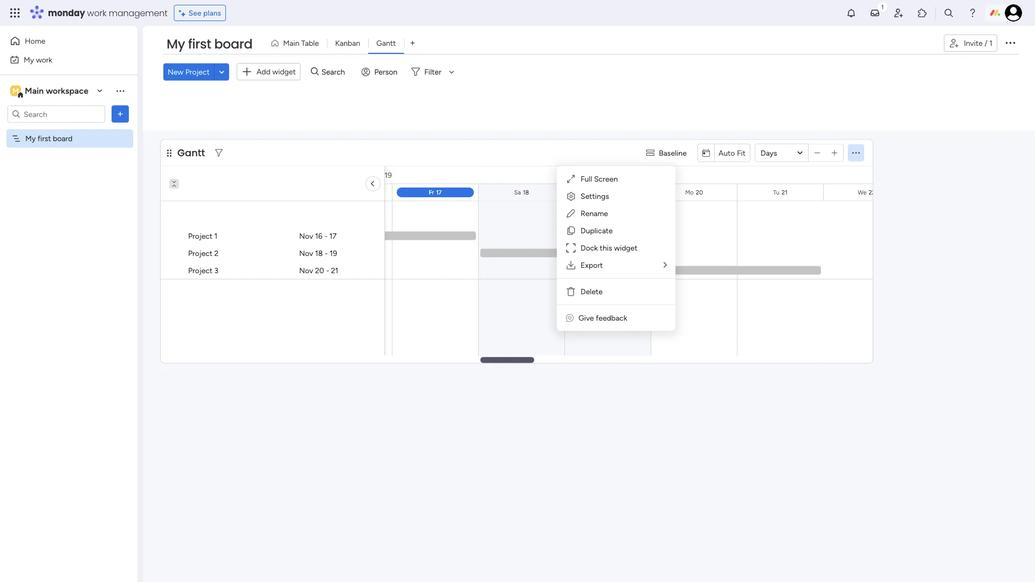 Task type: vqa. For each thing, say whether or not it's contained in the screenshot.


Task type: locate. For each thing, give the bounding box(es) containing it.
board down search in workspace field in the left of the page
[[53, 134, 73, 143]]

new project button
[[163, 63, 214, 81]]

18 right the 'sa'
[[523, 189, 529, 196]]

1 horizontal spatial widget
[[615, 244, 638, 253]]

20 for nov
[[315, 266, 324, 275]]

0 vertical spatial main
[[283, 39, 300, 48]]

widget inside menu
[[615, 244, 638, 253]]

gantt left add view icon
[[377, 39, 396, 48]]

1 horizontal spatial tu
[[774, 189, 780, 196]]

1 horizontal spatial my first board
[[167, 35, 253, 53]]

project 1
[[188, 231, 218, 241]]

0 vertical spatial 1
[[990, 39, 993, 48]]

0 horizontal spatial 21
[[331, 266, 339, 275]]

nov left 16
[[299, 231, 314, 241]]

3
[[215, 266, 219, 275]]

0 vertical spatial widget
[[273, 67, 296, 76]]

project inside button
[[185, 67, 210, 76]]

- down nov 18 - 19
[[326, 266, 329, 275]]

0 vertical spatial my first board
[[167, 35, 253, 53]]

0 vertical spatial my
[[167, 35, 185, 53]]

project 2
[[188, 249, 219, 258]]

1 horizontal spatial work
[[87, 7, 107, 19]]

1 right /
[[990, 39, 993, 48]]

v2 user feedback image
[[567, 314, 574, 323]]

0 horizontal spatial work
[[36, 55, 52, 64]]

v2 collapse up image
[[169, 183, 179, 190]]

project right new
[[185, 67, 210, 76]]

mo
[[686, 189, 694, 196]]

0 horizontal spatial main
[[25, 86, 44, 96]]

monday work management
[[48, 7, 168, 19]]

gantt inside "gantt" main content
[[178, 146, 205, 160]]

widget right the add
[[273, 67, 296, 76]]

v2 plus image
[[832, 149, 838, 157]]

1 horizontal spatial 20
[[696, 189, 704, 196]]

sa 18
[[515, 189, 529, 196]]

17
[[437, 189, 442, 196], [330, 231, 337, 241]]

13
[[355, 171, 362, 180]]

1 horizontal spatial first
[[188, 35, 211, 53]]

20 down nov 18 - 19
[[315, 266, 324, 275]]

nov 16 - 17
[[299, 231, 337, 241]]

0 horizontal spatial 1
[[215, 231, 218, 241]]

0 vertical spatial work
[[87, 7, 107, 19]]

my first board inside field
[[167, 35, 253, 53]]

1 horizontal spatial board
[[214, 35, 253, 53]]

option
[[0, 129, 138, 131]]

nov left 13
[[339, 171, 353, 180]]

menu
[[557, 166, 676, 331]]

widget right this
[[615, 244, 638, 253]]

0 vertical spatial 19
[[385, 171, 392, 180]]

1 horizontal spatial gantt
[[377, 39, 396, 48]]

18 down 16
[[315, 249, 323, 258]]

auto fit
[[719, 148, 746, 157]]

my up new
[[167, 35, 185, 53]]

0 vertical spatial 18
[[523, 189, 529, 196]]

list arrow image
[[664, 261, 667, 269]]

work right monday
[[87, 7, 107, 19]]

help image
[[968, 8, 979, 18]]

nov down nov 18 - 19
[[299, 266, 314, 275]]

0 horizontal spatial gantt
[[178, 146, 205, 160]]

0 horizontal spatial 18
[[315, 249, 323, 258]]

- for 16
[[325, 231, 328, 241]]

add
[[257, 67, 271, 76]]

1 image
[[878, 1, 888, 13]]

more dots image
[[853, 149, 861, 157]]

17 right 'fr'
[[437, 189, 442, 196]]

1 vertical spatial main
[[25, 86, 44, 96]]

invite / 1
[[965, 39, 993, 48]]

0 vertical spatial board
[[214, 35, 253, 53]]

rename image
[[566, 208, 577, 219]]

project up project 2
[[188, 231, 213, 241]]

17 right 16
[[330, 231, 337, 241]]

1 up 2
[[215, 231, 218, 241]]

filter button
[[407, 63, 458, 81]]

tu 14
[[169, 189, 184, 196]]

18 for nov
[[315, 249, 323, 258]]

this
[[600, 244, 613, 253]]

m
[[12, 86, 19, 96]]

1 vertical spatial work
[[36, 55, 52, 64]]

my first board up angle down image
[[167, 35, 253, 53]]

first up new project
[[188, 35, 211, 53]]

main right workspace icon at the left of the page
[[25, 86, 44, 96]]

1 vertical spatial 18
[[315, 249, 323, 258]]

menu inside "gantt" main content
[[557, 166, 676, 331]]

18
[[523, 189, 529, 196], [315, 249, 323, 258]]

main inside "button"
[[283, 39, 300, 48]]

tu down days
[[774, 189, 780, 196]]

v2 today image
[[703, 149, 710, 157]]

main for main table
[[283, 39, 300, 48]]

fr
[[429, 189, 434, 196]]

project left 3 at the top left of the page
[[188, 266, 213, 275]]

main table
[[283, 39, 319, 48]]

1
[[990, 39, 993, 48], [215, 231, 218, 241]]

1 vertical spatial my
[[24, 55, 34, 64]]

angle right image
[[372, 179, 374, 189]]

export
[[581, 261, 603, 270]]

nov for nov 16 - 17
[[299, 231, 314, 241]]

full screen
[[581, 175, 618, 184]]

project left 2
[[188, 249, 213, 258]]

19
[[385, 171, 392, 180], [610, 189, 616, 196], [330, 249, 337, 258]]

first inside list box
[[38, 134, 51, 143]]

my down search in workspace field in the left of the page
[[25, 134, 36, 143]]

v2 minus image
[[815, 149, 821, 157]]

21
[[782, 189, 788, 196], [331, 266, 339, 275]]

0 vertical spatial gantt
[[377, 39, 396, 48]]

1 horizontal spatial 21
[[782, 189, 788, 196]]

- right 13
[[364, 171, 367, 180]]

gantt main content
[[0, 131, 1036, 583]]

- right 16
[[325, 231, 328, 241]]

board inside the my first board list box
[[53, 134, 73, 143]]

select product image
[[10, 8, 21, 18]]

widget
[[273, 67, 296, 76], [615, 244, 638, 253]]

0 horizontal spatial tu
[[169, 189, 176, 196]]

dock this widget
[[581, 244, 638, 253]]

we 22
[[859, 189, 876, 196]]

auto fit button
[[715, 144, 751, 162]]

0 horizontal spatial widget
[[273, 67, 296, 76]]

1 horizontal spatial 1
[[990, 39, 993, 48]]

nov for nov 20 - 21
[[299, 266, 314, 275]]

table
[[301, 39, 319, 48]]

my first board down search in workspace field in the left of the page
[[25, 134, 73, 143]]

tu 21
[[774, 189, 788, 196]]

my inside field
[[167, 35, 185, 53]]

2 vertical spatial my
[[25, 134, 36, 143]]

tu left 14
[[169, 189, 176, 196]]

nov
[[339, 171, 353, 180], [369, 171, 383, 180], [299, 231, 314, 241], [299, 249, 314, 258], [299, 266, 314, 275]]

su
[[601, 189, 608, 196]]

invite
[[965, 39, 984, 48]]

-
[[364, 171, 367, 180], [325, 231, 328, 241], [325, 249, 328, 258], [326, 266, 329, 275]]

project
[[185, 67, 210, 76], [188, 231, 213, 241], [188, 249, 213, 258], [188, 266, 213, 275]]

fit
[[738, 148, 746, 157]]

my down home
[[24, 55, 34, 64]]

first
[[188, 35, 211, 53], [38, 134, 51, 143]]

0 horizontal spatial board
[[53, 134, 73, 143]]

tu for tu 21
[[774, 189, 780, 196]]

20 for mo
[[696, 189, 704, 196]]

20
[[696, 189, 704, 196], [315, 266, 324, 275]]

board up angle down image
[[214, 35, 253, 53]]

19 right su
[[610, 189, 616, 196]]

john smith image
[[1006, 4, 1023, 22]]

14
[[178, 189, 184, 196]]

main
[[283, 39, 300, 48], [25, 86, 44, 96]]

my first board list box
[[0, 127, 138, 294]]

0 horizontal spatial my first board
[[25, 134, 73, 143]]

work inside button
[[36, 55, 52, 64]]

widget inside "popup button"
[[273, 67, 296, 76]]

options image
[[1005, 36, 1018, 49]]

workspace image
[[10, 85, 21, 97]]

2 vertical spatial 19
[[330, 249, 337, 258]]

main inside the workspace selection element
[[25, 86, 44, 96]]

19 right 'angle right' image
[[385, 171, 392, 180]]

tu
[[169, 189, 176, 196], [774, 189, 780, 196]]

0 vertical spatial first
[[188, 35, 211, 53]]

dapulse drag handle 3 image
[[167, 149, 172, 157]]

1 vertical spatial my first board
[[25, 134, 73, 143]]

workspace selection element
[[10, 84, 90, 98]]

1 horizontal spatial main
[[283, 39, 300, 48]]

work down home
[[36, 55, 52, 64]]

1 vertical spatial gantt
[[178, 146, 205, 160]]

inbox image
[[870, 8, 881, 18]]

nov down nov 16 - 17
[[299, 249, 314, 258]]

19 up nov 20 - 21
[[330, 249, 337, 258]]

my inside list box
[[25, 134, 36, 143]]

home button
[[6, 32, 116, 50]]

my
[[167, 35, 185, 53], [24, 55, 34, 64], [25, 134, 36, 143]]

- up nov 20 - 21
[[325, 249, 328, 258]]

invite members image
[[894, 8, 905, 18]]

duplicate image
[[566, 226, 577, 236]]

work
[[87, 7, 107, 19], [36, 55, 52, 64]]

2 tu from the left
[[774, 189, 780, 196]]

feedback
[[596, 314, 628, 323]]

1 vertical spatial 17
[[330, 231, 337, 241]]

1 tu from the left
[[169, 189, 176, 196]]

0 vertical spatial 17
[[437, 189, 442, 196]]

0 horizontal spatial 20
[[315, 266, 324, 275]]

gantt
[[377, 39, 396, 48], [178, 146, 205, 160]]

sa
[[515, 189, 521, 196]]

angle down image
[[219, 68, 225, 76]]

1 horizontal spatial 18
[[523, 189, 529, 196]]

see plans
[[189, 8, 221, 18]]

1 vertical spatial 1
[[215, 231, 218, 241]]

invite / 1 button
[[945, 35, 998, 52]]

0 horizontal spatial first
[[38, 134, 51, 143]]

rename
[[581, 209, 609, 218]]

my first board
[[167, 35, 253, 53], [25, 134, 73, 143]]

see plans button
[[174, 5, 226, 21]]

0 horizontal spatial 19
[[330, 249, 337, 258]]

1 vertical spatial 19
[[610, 189, 616, 196]]

1 vertical spatial board
[[53, 134, 73, 143]]

management
[[109, 7, 168, 19]]

work for my
[[36, 55, 52, 64]]

2 horizontal spatial 19
[[610, 189, 616, 196]]

board
[[214, 35, 253, 53], [53, 134, 73, 143]]

1 vertical spatial 20
[[315, 266, 324, 275]]

gantt right dapulse drag handle 3 icon
[[178, 146, 205, 160]]

menu containing full screen
[[557, 166, 676, 331]]

my work button
[[6, 51, 116, 68]]

0 vertical spatial 20
[[696, 189, 704, 196]]

20 right mo on the right top of page
[[696, 189, 704, 196]]

1 inside button
[[990, 39, 993, 48]]

first down search in workspace field in the left of the page
[[38, 134, 51, 143]]

1 vertical spatial widget
[[615, 244, 638, 253]]

1 horizontal spatial 17
[[437, 189, 442, 196]]

main left table
[[283, 39, 300, 48]]

person button
[[357, 63, 404, 81]]

1 vertical spatial first
[[38, 134, 51, 143]]



Task type: describe. For each thing, give the bounding box(es) containing it.
kanban button
[[327, 35, 369, 52]]

delete
[[581, 287, 603, 296]]

new project
[[168, 67, 210, 76]]

work for monday
[[87, 7, 107, 19]]

gantt inside gantt button
[[377, 39, 396, 48]]

1 horizontal spatial 19
[[385, 171, 392, 180]]

filter
[[425, 67, 442, 76]]

v2 search image
[[311, 66, 319, 78]]

nov 13 - nov 19
[[337, 171, 392, 180]]

kanban
[[335, 39, 361, 48]]

nov 20 - 21
[[299, 266, 339, 275]]

gantt button
[[369, 35, 404, 52]]

18 for sa
[[523, 189, 529, 196]]

search everything image
[[944, 8, 955, 18]]

days
[[761, 148, 778, 158]]

export image
[[566, 260, 577, 271]]

project for project 2
[[188, 249, 213, 258]]

nov for nov 18 - 19
[[299, 249, 314, 258]]

options image
[[115, 109, 126, 120]]

1 vertical spatial 21
[[331, 266, 339, 275]]

settings
[[581, 192, 610, 201]]

screen
[[595, 175, 618, 184]]

Search field
[[319, 64, 351, 79]]

home
[[25, 36, 45, 46]]

project for project 1
[[188, 231, 213, 241]]

apps image
[[918, 8, 929, 18]]

notifications image
[[847, 8, 857, 18]]

project 3
[[188, 266, 219, 275]]

My first board field
[[164, 35, 255, 53]]

see
[[189, 8, 202, 18]]

dock this widget image
[[566, 243, 577, 254]]

first inside field
[[188, 35, 211, 53]]

add widget
[[257, 67, 296, 76]]

dock
[[581, 244, 598, 253]]

plans
[[203, 8, 221, 18]]

1 inside "gantt" main content
[[215, 231, 218, 241]]

16
[[315, 231, 323, 241]]

/
[[985, 39, 988, 48]]

arrow down image
[[446, 65, 458, 78]]

my inside button
[[24, 55, 34, 64]]

v2 funnel image
[[215, 149, 223, 157]]

- for 18
[[325, 249, 328, 258]]

tu for tu 14
[[169, 189, 176, 196]]

0 horizontal spatial 17
[[330, 231, 337, 241]]

my work
[[24, 55, 52, 64]]

we
[[859, 189, 867, 196]]

baseline
[[659, 148, 687, 158]]

full
[[581, 175, 593, 184]]

fr 17
[[429, 189, 442, 196]]

monday
[[48, 7, 85, 19]]

workspace options image
[[115, 85, 126, 96]]

nov right 13
[[369, 171, 383, 180]]

give feedback
[[579, 314, 628, 323]]

2
[[215, 249, 219, 258]]

nov 18 - 19
[[299, 249, 337, 258]]

add widget button
[[237, 63, 301, 80]]

new
[[168, 67, 184, 76]]

su 19
[[601, 189, 616, 196]]

v2 collapse down image
[[169, 175, 179, 182]]

add view image
[[411, 39, 415, 47]]

workspace
[[46, 86, 88, 96]]

baseline button
[[642, 144, 694, 162]]

board inside my first board field
[[214, 35, 253, 53]]

main table button
[[267, 35, 327, 52]]

nov for nov 13 - nov 19
[[339, 171, 353, 180]]

main for main workspace
[[25, 86, 44, 96]]

22
[[869, 189, 876, 196]]

- for 20
[[326, 266, 329, 275]]

mo 20
[[686, 189, 704, 196]]

full screen image
[[566, 174, 577, 185]]

auto
[[719, 148, 736, 157]]

my first board inside list box
[[25, 134, 73, 143]]

person
[[375, 67, 398, 76]]

Search in workspace field
[[23, 108, 90, 120]]

- for 13
[[364, 171, 367, 180]]

0 vertical spatial 21
[[782, 189, 788, 196]]

main workspace
[[25, 86, 88, 96]]

give
[[579, 314, 594, 323]]

delete image
[[566, 287, 577, 297]]

settings image
[[566, 191, 577, 202]]

duplicate
[[581, 226, 613, 236]]

project for project 3
[[188, 266, 213, 275]]



